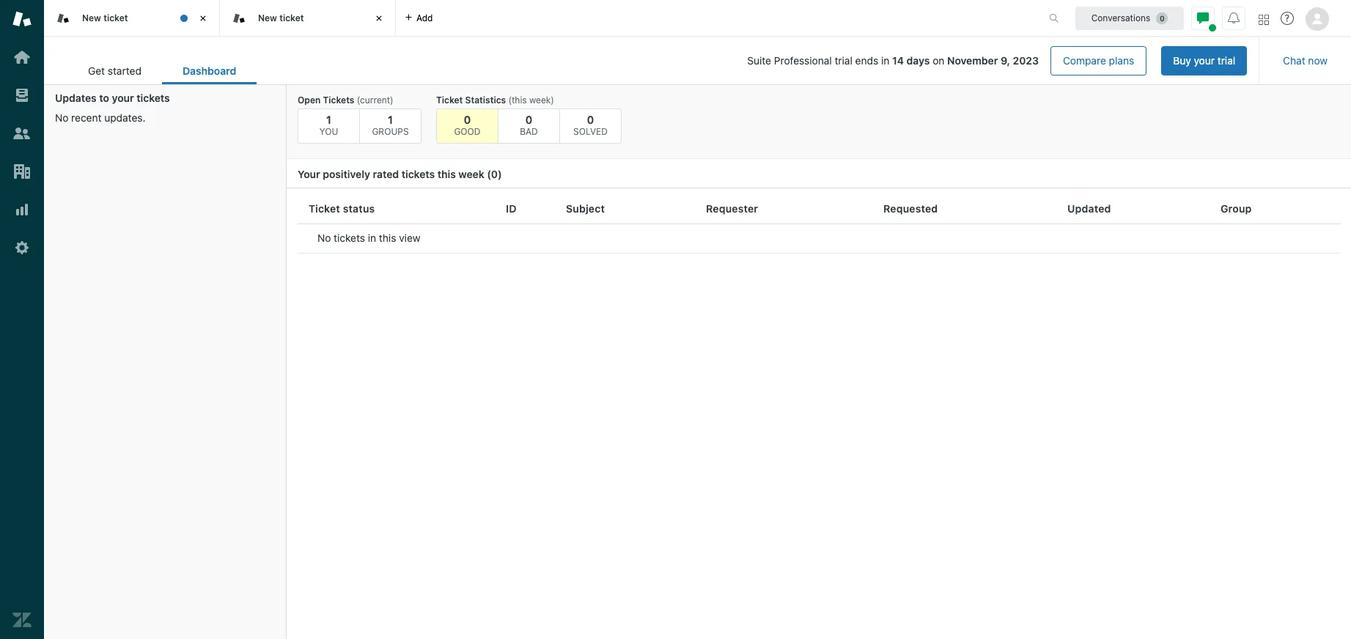 Task type: describe. For each thing, give the bounding box(es) containing it.
in inside "section"
[[881, 54, 890, 67]]

(
[[487, 168, 491, 180]]

add button
[[396, 0, 442, 36]]

zendesk products image
[[1259, 14, 1269, 25]]

buy
[[1173, 54, 1191, 67]]

1 groups
[[372, 113, 409, 137]]

(current)
[[357, 95, 394, 106]]

this inside grid
[[379, 232, 396, 244]]

conversations button
[[1076, 6, 1184, 30]]

0 solved
[[573, 113, 608, 137]]

tabs tab list
[[44, 0, 1034, 37]]

positively
[[323, 168, 370, 180]]

conversations
[[1092, 12, 1151, 23]]

buy your trial
[[1173, 54, 1236, 67]]

no inside grid
[[318, 232, 331, 244]]

ticket status
[[309, 202, 375, 215]]

rated
[[373, 168, 399, 180]]

now
[[1308, 54, 1328, 67]]

bad
[[520, 126, 538, 137]]

tickets for rated
[[402, 168, 435, 180]]

subject
[[566, 202, 605, 215]]

tickets inside grid
[[334, 232, 365, 244]]

professional
[[774, 54, 832, 67]]

get
[[88, 65, 105, 77]]

get started image
[[12, 48, 32, 67]]

your positively rated tickets this week ( 0 )
[[298, 168, 502, 180]]

get started tab
[[67, 57, 162, 84]]

0 good
[[454, 113, 481, 137]]

suite professional trial ends in 14 days on november 9, 2023
[[747, 54, 1039, 67]]

good
[[454, 126, 481, 137]]

grid containing ticket status
[[287, 194, 1351, 639]]

tab list containing get started
[[67, 57, 257, 84]]

groups
[[372, 126, 409, 137]]

started
[[108, 65, 141, 77]]

zendesk image
[[12, 611, 32, 630]]

week
[[459, 168, 484, 180]]

view
[[399, 232, 421, 244]]

customers image
[[12, 124, 32, 143]]

ticket for 1st new ticket tab from left
[[103, 12, 128, 23]]

zendesk support image
[[12, 10, 32, 29]]

close image
[[372, 11, 386, 26]]

chat now button
[[1272, 46, 1340, 76]]

14
[[892, 54, 904, 67]]

ticket for ticket status
[[309, 202, 340, 215]]

compare plans
[[1063, 54, 1135, 67]]

your
[[298, 168, 320, 180]]

ends
[[855, 54, 879, 67]]

week)
[[529, 95, 554, 106]]

dashboard
[[183, 65, 236, 77]]

group
[[1221, 202, 1252, 215]]

1 for 1 groups
[[388, 113, 393, 126]]

1 new ticket tab from the left
[[44, 0, 220, 37]]

close image
[[196, 11, 210, 26]]

9,
[[1001, 54, 1010, 67]]

November 9, 2023 text field
[[947, 54, 1039, 67]]

updates.
[[104, 111, 146, 124]]

updated
[[1068, 202, 1111, 215]]

(this
[[508, 95, 527, 106]]



Task type: vqa. For each thing, say whether or not it's contained in the screenshot.
"add"
yes



Task type: locate. For each thing, give the bounding box(es) containing it.
)
[[498, 168, 502, 180]]

0 down statistics
[[464, 113, 471, 126]]

notifications image
[[1228, 12, 1240, 24]]

2 1 from the left
[[388, 113, 393, 126]]

1 trial from the left
[[835, 54, 853, 67]]

on
[[933, 54, 945, 67]]

in down status
[[368, 232, 376, 244]]

2 trial from the left
[[1218, 54, 1236, 67]]

1 inside 1 groups
[[388, 113, 393, 126]]

tickets right rated
[[402, 168, 435, 180]]

1 horizontal spatial tickets
[[334, 232, 365, 244]]

1 ticket from the left
[[103, 12, 128, 23]]

buy your trial button
[[1162, 46, 1247, 76]]

id
[[506, 202, 517, 215]]

1 horizontal spatial in
[[881, 54, 890, 67]]

0 vertical spatial no
[[55, 111, 68, 124]]

1 vertical spatial this
[[379, 232, 396, 244]]

this left the view
[[379, 232, 396, 244]]

reporting image
[[12, 200, 32, 219]]

open
[[298, 95, 321, 106]]

to
[[99, 92, 109, 104]]

chat
[[1283, 54, 1306, 67]]

1 horizontal spatial new ticket
[[258, 12, 304, 23]]

0 horizontal spatial no
[[55, 111, 68, 124]]

november
[[947, 54, 998, 67]]

0 for 0 solved
[[587, 113, 594, 126]]

in left 14
[[881, 54, 890, 67]]

admin image
[[12, 238, 32, 257]]

1 horizontal spatial this
[[438, 168, 456, 180]]

2 new from the left
[[258, 12, 277, 23]]

0 horizontal spatial this
[[379, 232, 396, 244]]

ticket statistics (this week)
[[436, 95, 554, 106]]

no down updates
[[55, 111, 68, 124]]

add
[[416, 12, 433, 23]]

0 vertical spatial ticket
[[436, 95, 463, 106]]

tickets inside updates to your tickets no recent updates.
[[137, 92, 170, 104]]

0
[[464, 113, 471, 126], [525, 113, 533, 126], [587, 113, 594, 126], [491, 168, 498, 180]]

tickets down ticket status
[[334, 232, 365, 244]]

your right buy
[[1194, 54, 1215, 67]]

2023
[[1013, 54, 1039, 67]]

0 horizontal spatial new
[[82, 12, 101, 23]]

1 inside 1 you
[[326, 113, 332, 126]]

2 new ticket from the left
[[258, 12, 304, 23]]

1 new ticket from the left
[[82, 12, 128, 23]]

0 for 0 good
[[464, 113, 471, 126]]

2 horizontal spatial tickets
[[402, 168, 435, 180]]

0 vertical spatial your
[[1194, 54, 1215, 67]]

0 vertical spatial tickets
[[137, 92, 170, 104]]

new right close icon
[[258, 12, 277, 23]]

new
[[82, 12, 101, 23], [258, 12, 277, 23]]

compare
[[1063, 54, 1106, 67]]

get started
[[88, 65, 141, 77]]

tickets
[[137, 92, 170, 104], [402, 168, 435, 180], [334, 232, 365, 244]]

0 horizontal spatial your
[[112, 92, 134, 104]]

trial for professional
[[835, 54, 853, 67]]

ticket
[[436, 95, 463, 106], [309, 202, 340, 215]]

1 1 from the left
[[326, 113, 332, 126]]

trial
[[835, 54, 853, 67], [1218, 54, 1236, 67]]

days
[[907, 54, 930, 67]]

0 horizontal spatial ticket
[[309, 202, 340, 215]]

compare plans button
[[1051, 46, 1147, 76]]

1 horizontal spatial trial
[[1218, 54, 1236, 67]]

0 vertical spatial in
[[881, 54, 890, 67]]

get help image
[[1281, 12, 1294, 25]]

new ticket tab
[[44, 0, 220, 37], [220, 0, 396, 37]]

views image
[[12, 86, 32, 105]]

ticket up 0 good
[[436, 95, 463, 106]]

this left week
[[438, 168, 456, 180]]

section
[[269, 46, 1247, 76]]

your inside updates to your tickets no recent updates.
[[112, 92, 134, 104]]

no inside updates to your tickets no recent updates.
[[55, 111, 68, 124]]

grid
[[287, 194, 1351, 639]]

ticket
[[103, 12, 128, 23], [279, 12, 304, 23]]

1 vertical spatial ticket
[[309, 202, 340, 215]]

2 new ticket tab from the left
[[220, 0, 396, 37]]

your
[[1194, 54, 1215, 67], [112, 92, 134, 104]]

you
[[319, 126, 338, 137]]

main element
[[0, 0, 44, 639]]

1 vertical spatial your
[[112, 92, 134, 104]]

0 inside '0 solved'
[[587, 113, 594, 126]]

chat now
[[1283, 54, 1328, 67]]

solved
[[573, 126, 608, 137]]

new ticket
[[82, 12, 128, 23], [258, 12, 304, 23]]

in
[[881, 54, 890, 67], [368, 232, 376, 244]]

ticket left status
[[309, 202, 340, 215]]

0 for 0 bad
[[525, 113, 533, 126]]

trial for your
[[1218, 54, 1236, 67]]

tickets
[[323, 95, 354, 106]]

0 horizontal spatial ticket
[[103, 12, 128, 23]]

0 down (this
[[525, 113, 533, 126]]

new up "get"
[[82, 12, 101, 23]]

0 inside 0 good
[[464, 113, 471, 126]]

this
[[438, 168, 456, 180], [379, 232, 396, 244]]

statistics
[[465, 95, 506, 106]]

trial inside button
[[1218, 54, 1236, 67]]

1 horizontal spatial ticket
[[436, 95, 463, 106]]

0 horizontal spatial new ticket
[[82, 12, 128, 23]]

1 down the tickets
[[326, 113, 332, 126]]

0 horizontal spatial 1
[[326, 113, 332, 126]]

your right to
[[112, 92, 134, 104]]

1 vertical spatial no
[[318, 232, 331, 244]]

1 down (current)
[[388, 113, 393, 126]]

1 horizontal spatial 1
[[388, 113, 393, 126]]

updates to your tickets no recent updates.
[[55, 92, 170, 124]]

no tickets in this view
[[318, 232, 421, 244]]

trial down notifications image
[[1218, 54, 1236, 67]]

1 horizontal spatial ticket
[[279, 12, 304, 23]]

1 horizontal spatial your
[[1194, 54, 1215, 67]]

plans
[[1109, 54, 1135, 67]]

requester
[[706, 202, 758, 215]]

1 horizontal spatial no
[[318, 232, 331, 244]]

0 bad
[[520, 113, 538, 137]]

1 new from the left
[[82, 12, 101, 23]]

recent
[[71, 111, 102, 124]]

button displays agent's chat status as online. image
[[1197, 12, 1209, 24]]

0 vertical spatial this
[[438, 168, 456, 180]]

ticket inside grid
[[309, 202, 340, 215]]

0 right the 0 bad
[[587, 113, 594, 126]]

0 inside the 0 bad
[[525, 113, 533, 126]]

1 vertical spatial in
[[368, 232, 376, 244]]

requested
[[884, 202, 938, 215]]

open tickets (current)
[[298, 95, 394, 106]]

1 for 1 you
[[326, 113, 332, 126]]

no
[[55, 111, 68, 124], [318, 232, 331, 244]]

in inside grid
[[368, 232, 376, 244]]

ticket for ticket statistics (this week)
[[436, 95, 463, 106]]

1 you
[[319, 113, 338, 137]]

1
[[326, 113, 332, 126], [388, 113, 393, 126]]

tab list
[[67, 57, 257, 84]]

1 vertical spatial tickets
[[402, 168, 435, 180]]

your inside button
[[1194, 54, 1215, 67]]

organizations image
[[12, 162, 32, 181]]

0 horizontal spatial trial
[[835, 54, 853, 67]]

no down ticket status
[[318, 232, 331, 244]]

2 vertical spatial tickets
[[334, 232, 365, 244]]

ticket for 2nd new ticket tab from the left
[[279, 12, 304, 23]]

0 horizontal spatial tickets
[[137, 92, 170, 104]]

suite
[[747, 54, 771, 67]]

0 right week
[[491, 168, 498, 180]]

trial left ends
[[835, 54, 853, 67]]

0 horizontal spatial in
[[368, 232, 376, 244]]

tickets up the updates.
[[137, 92, 170, 104]]

2 ticket from the left
[[279, 12, 304, 23]]

status
[[343, 202, 375, 215]]

section containing suite professional trial ends in
[[269, 46, 1247, 76]]

1 horizontal spatial new
[[258, 12, 277, 23]]

tickets for your
[[137, 92, 170, 104]]

updates
[[55, 92, 97, 104]]



